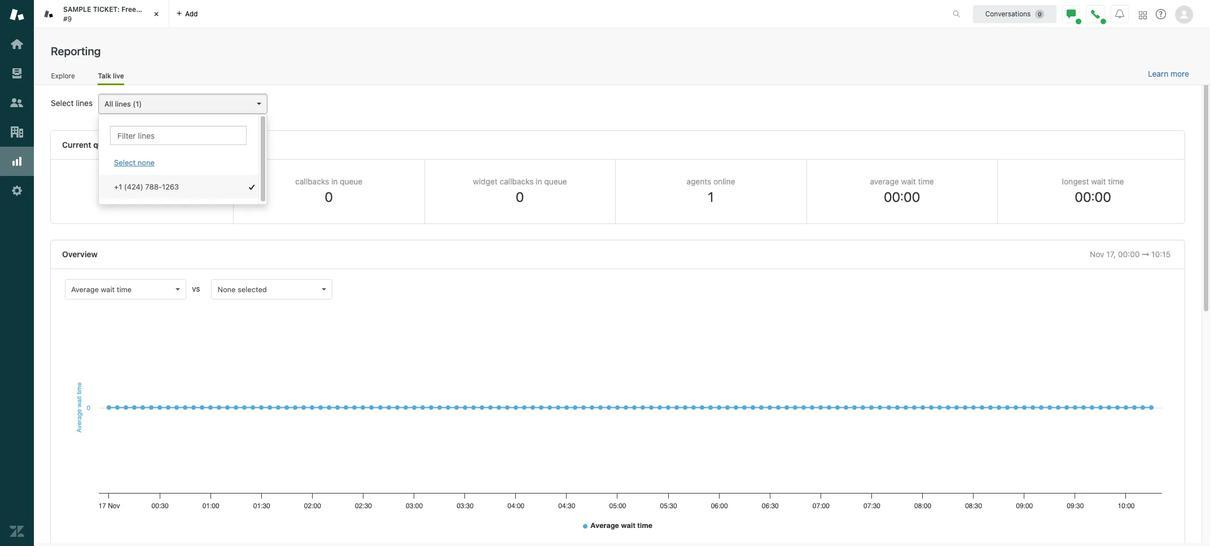 Task type: vqa. For each thing, say whether or not it's contained in the screenshot.
leftmost by
no



Task type: locate. For each thing, give the bounding box(es) containing it.
sample ticket: free repair #9
[[63, 5, 158, 23]]

close image
[[151, 8, 162, 20]]

add button
[[169, 0, 205, 28]]

notifications image
[[1116, 9, 1125, 18]]

get started image
[[10, 37, 24, 51]]

zendesk support image
[[10, 7, 24, 22]]

admin image
[[10, 184, 24, 198]]

explore link
[[51, 71, 75, 84]]

views image
[[10, 66, 24, 81]]

ticket:
[[93, 5, 120, 14]]

sample
[[63, 5, 91, 14]]

repair
[[138, 5, 158, 14]]

reporting
[[51, 45, 101, 58]]

tab
[[34, 0, 169, 28]]

tab containing sample ticket: free repair
[[34, 0, 169, 28]]

organizations image
[[10, 125, 24, 139]]

customers image
[[10, 95, 24, 110]]

zendesk products image
[[1140, 11, 1148, 19]]

conversations button
[[974, 5, 1057, 23]]

more
[[1171, 69, 1190, 79]]

learn
[[1149, 69, 1169, 79]]

live
[[113, 71, 124, 80]]



Task type: describe. For each thing, give the bounding box(es) containing it.
tabs tab list
[[34, 0, 941, 28]]

main element
[[0, 0, 34, 547]]

zendesk image
[[10, 525, 24, 539]]

conversations
[[986, 9, 1031, 18]]

learn more
[[1149, 69, 1190, 79]]

get help image
[[1157, 9, 1167, 19]]

reporting image
[[10, 154, 24, 169]]

learn more link
[[1149, 69, 1190, 79]]

explore
[[51, 71, 75, 80]]

talk live
[[98, 71, 124, 80]]

talk live link
[[98, 71, 124, 85]]

free
[[121, 5, 136, 14]]

add
[[185, 9, 198, 18]]

#9
[[63, 14, 72, 23]]

talk
[[98, 71, 111, 80]]

button displays agent's chat status as online. image
[[1067, 9, 1076, 18]]



